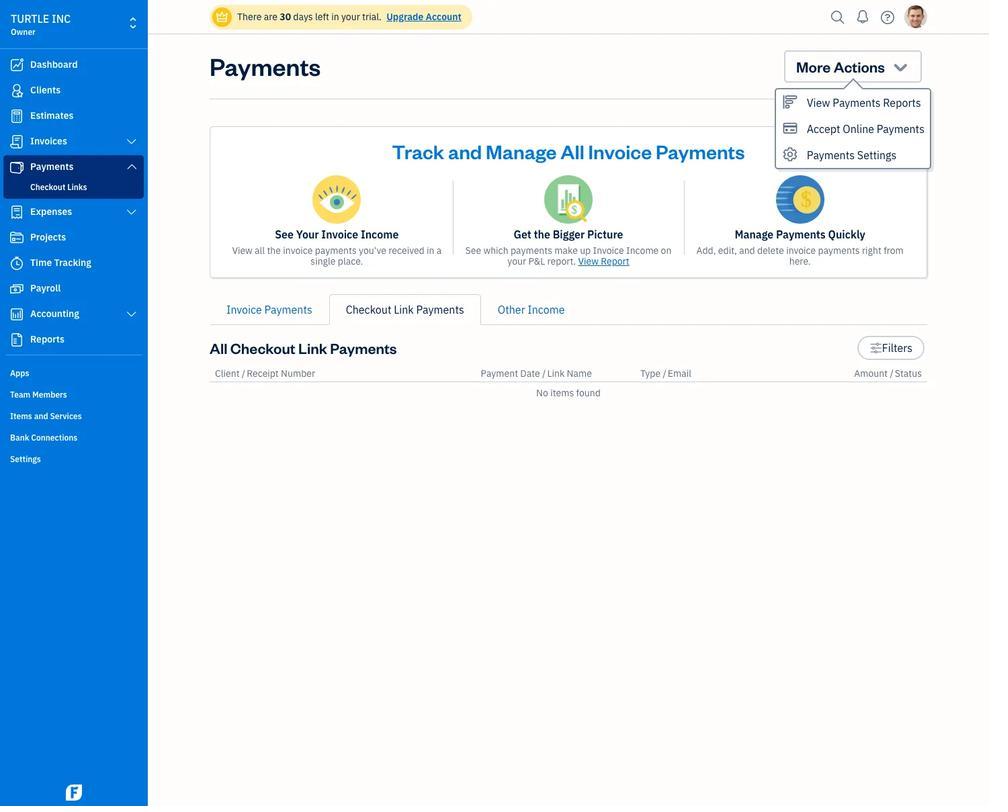 Task type: describe. For each thing, give the bounding box(es) containing it.
notifications image
[[853, 3, 874, 30]]

team members
[[10, 390, 67, 400]]

single
[[311, 255, 336, 268]]

actions
[[834, 57, 885, 76]]

other income link
[[481, 294, 582, 325]]

checkout links link
[[6, 180, 141, 196]]

payments settings
[[807, 149, 897, 162]]

see which payments make up invoice income on your p&l report.
[[466, 245, 672, 268]]

place.
[[338, 255, 363, 268]]

services
[[50, 411, 82, 422]]

payment
[[481, 368, 518, 380]]

connections
[[31, 433, 78, 443]]

manage payments quickly add, edit, and delete invoice payments right from here.
[[697, 228, 904, 268]]

links
[[67, 182, 87, 192]]

invoice inside see which payments make up invoice income on your p&l report.
[[593, 245, 624, 257]]

income inside see which payments make up invoice income on your p&l report.
[[627, 245, 659, 257]]

report image
[[9, 333, 25, 347]]

chevron large down image for invoices
[[125, 136, 138, 147]]

invoice payments link
[[210, 294, 329, 325]]

bank connections link
[[3, 428, 144, 448]]

see your invoice income image
[[313, 175, 361, 224]]

delete
[[758, 245, 785, 257]]

p&l
[[529, 255, 545, 268]]

tracking
[[54, 257, 91, 269]]

from
[[884, 245, 904, 257]]

chart image
[[9, 308, 25, 321]]

time tracking link
[[3, 251, 144, 276]]

amount
[[855, 368, 888, 380]]

accounting link
[[3, 303, 144, 327]]

expenses
[[30, 206, 72, 218]]

days
[[293, 11, 313, 23]]

chevron large down image for expenses
[[125, 207, 138, 218]]

payment date / link name
[[481, 368, 592, 380]]

track and manage all invoice payments
[[392, 138, 745, 164]]

close image
[[903, 136, 918, 151]]

see your invoice income view all the invoice payments you've received in a single place.
[[232, 228, 442, 268]]

payroll
[[30, 282, 61, 294]]

1 vertical spatial all
[[210, 339, 228, 358]]

settings link
[[3, 449, 144, 469]]

view report
[[579, 255, 630, 268]]

go to help image
[[877, 7, 899, 27]]

no
[[537, 387, 549, 399]]

amount / status
[[855, 368, 922, 380]]

dashboard
[[30, 58, 78, 71]]

apps link
[[3, 363, 144, 383]]

crown image
[[215, 10, 229, 24]]

invoice for payments
[[787, 245, 816, 257]]

clients link
[[3, 79, 144, 103]]

team members link
[[3, 385, 144, 405]]

a
[[437, 245, 442, 257]]

2 / from the left
[[543, 368, 546, 380]]

here.
[[790, 255, 811, 268]]

accounting
[[30, 308, 79, 320]]

invoice for your
[[283, 245, 313, 257]]

filters
[[883, 342, 913, 355]]

0 vertical spatial your
[[341, 11, 360, 23]]

settings image
[[870, 340, 883, 356]]

client image
[[9, 84, 25, 97]]

dashboard link
[[3, 53, 144, 77]]

/ for client
[[242, 368, 246, 380]]

money image
[[9, 282, 25, 296]]

1 vertical spatial link
[[299, 339, 327, 358]]

items and services
[[10, 411, 82, 422]]

payments inside main element
[[30, 161, 74, 173]]

chevrondown image
[[892, 57, 910, 76]]

freshbooks image
[[63, 785, 85, 801]]

2 vertical spatial checkout
[[230, 339, 296, 358]]

track
[[392, 138, 445, 164]]

more
[[797, 57, 831, 76]]

inc
[[52, 12, 71, 26]]

invoice image
[[9, 135, 25, 149]]

add,
[[697, 245, 716, 257]]

report.
[[548, 255, 576, 268]]

0 vertical spatial manage
[[486, 138, 557, 164]]

turtle
[[11, 12, 49, 26]]

filters button
[[858, 336, 925, 360]]

reports inside view payments reports link
[[884, 96, 922, 110]]

clients
[[30, 84, 61, 96]]

timer image
[[9, 257, 25, 270]]

payments inside see which payments make up invoice income on your p&l report.
[[511, 245, 553, 257]]

upgrade account link
[[384, 11, 462, 23]]

receipt
[[247, 368, 279, 380]]

settings inside main element
[[10, 454, 41, 465]]

0 vertical spatial in
[[332, 11, 339, 23]]

all
[[255, 245, 265, 257]]

expenses link
[[3, 200, 144, 225]]

checkout for checkout link payments
[[346, 303, 392, 317]]

found
[[577, 387, 601, 399]]

account
[[426, 11, 462, 23]]

estimates
[[30, 110, 74, 122]]

estimate image
[[9, 110, 25, 123]]

payment image
[[9, 161, 25, 174]]

items
[[551, 387, 574, 399]]

client / receipt number
[[215, 368, 315, 380]]

invoices link
[[3, 130, 144, 154]]

30
[[280, 11, 291, 23]]

more actions
[[797, 57, 885, 76]]

dashboard image
[[9, 58, 25, 72]]

apps
[[10, 368, 29, 379]]

/ for type
[[663, 368, 667, 380]]



Task type: locate. For each thing, give the bounding box(es) containing it.
and inside main element
[[34, 411, 48, 422]]

chevron large down image inside accounting link
[[125, 309, 138, 320]]

link up the number
[[299, 339, 327, 358]]

your
[[341, 11, 360, 23], [508, 255, 527, 268]]

1 horizontal spatial the
[[534, 228, 551, 241]]

1 vertical spatial income
[[627, 245, 659, 257]]

the right all
[[267, 245, 281, 257]]

name
[[567, 368, 592, 380]]

1 horizontal spatial see
[[466, 245, 481, 257]]

type / email
[[641, 368, 692, 380]]

get
[[514, 228, 532, 241]]

link
[[394, 303, 414, 317], [299, 339, 327, 358], [548, 368, 565, 380]]

view
[[807, 96, 831, 110], [232, 245, 253, 257], [579, 255, 599, 268]]

and for manage
[[448, 138, 482, 164]]

invoice inside see your invoice income view all the invoice payments you've received in a single place.
[[283, 245, 313, 257]]

payments inside manage payments quickly add, edit, and delete invoice payments right from here.
[[777, 228, 826, 241]]

invoice payments
[[227, 303, 313, 317]]

invoice
[[589, 138, 652, 164], [322, 228, 358, 241], [593, 245, 624, 257], [227, 303, 262, 317]]

project image
[[9, 231, 25, 245]]

members
[[32, 390, 67, 400]]

invoice down your
[[283, 245, 313, 257]]

chevron large down image up checkout links link
[[125, 161, 138, 172]]

see inside see your invoice income view all the invoice payments you've received in a single place.
[[275, 228, 294, 241]]

view payments reports link
[[777, 89, 931, 116]]

see inside see which payments make up invoice income on your p&l report.
[[466, 245, 481, 257]]

2 vertical spatial and
[[34, 411, 48, 422]]

chevron large down image for payments
[[125, 161, 138, 172]]

your
[[296, 228, 319, 241]]

income up the you've
[[361, 228, 399, 241]]

payments settings link
[[777, 142, 931, 168]]

in inside see your invoice income view all the invoice payments you've received in a single place.
[[427, 245, 435, 257]]

accept
[[807, 122, 841, 136]]

1 horizontal spatial link
[[394, 303, 414, 317]]

view inside see your invoice income view all the invoice payments you've received in a single place.
[[232, 245, 253, 257]]

2 chevron large down image from the top
[[125, 309, 138, 320]]

0 vertical spatial chevron large down image
[[125, 161, 138, 172]]

1 vertical spatial chevron large down image
[[125, 309, 138, 320]]

get the bigger picture image
[[545, 175, 593, 224]]

reports link
[[3, 328, 144, 352]]

number
[[281, 368, 315, 380]]

in right left at the left
[[332, 11, 339, 23]]

1 vertical spatial the
[[267, 245, 281, 257]]

accept online payments
[[807, 122, 925, 136]]

0 horizontal spatial checkout
[[30, 182, 65, 192]]

2 vertical spatial link
[[548, 368, 565, 380]]

owner
[[11, 27, 36, 37]]

chevron large down image
[[125, 161, 138, 172], [125, 309, 138, 320]]

0 horizontal spatial income
[[361, 228, 399, 241]]

chevron large down image inside payments link
[[125, 161, 138, 172]]

reports
[[884, 96, 922, 110], [30, 333, 65, 346]]

1 horizontal spatial in
[[427, 245, 435, 257]]

manage payments quickly image
[[776, 175, 825, 224]]

no items found
[[537, 387, 601, 399]]

1 horizontal spatial your
[[508, 255, 527, 268]]

email
[[668, 368, 692, 380]]

payments for add,
[[819, 245, 860, 257]]

your left p&l at right
[[508, 255, 527, 268]]

0 vertical spatial settings
[[858, 149, 897, 162]]

/ for amount
[[890, 368, 894, 380]]

see left which at top
[[466, 245, 481, 257]]

1 vertical spatial chevron large down image
[[125, 207, 138, 218]]

2 vertical spatial income
[[528, 303, 565, 317]]

income inside see your invoice income view all the invoice payments you've received in a single place.
[[361, 228, 399, 241]]

projects link
[[3, 226, 144, 250]]

1 vertical spatial settings
[[10, 454, 41, 465]]

/ right type
[[663, 368, 667, 380]]

all
[[561, 138, 585, 164], [210, 339, 228, 358]]

payments
[[315, 245, 357, 257], [511, 245, 553, 257], [819, 245, 860, 257]]

invoice inside see your invoice income view all the invoice payments you've received in a single place.
[[322, 228, 358, 241]]

1 payments from the left
[[315, 245, 357, 257]]

payments down get
[[511, 245, 553, 257]]

0 horizontal spatial and
[[34, 411, 48, 422]]

search image
[[828, 7, 849, 27]]

1 horizontal spatial and
[[448, 138, 482, 164]]

picture
[[588, 228, 624, 241]]

income
[[361, 228, 399, 241], [627, 245, 659, 257], [528, 303, 565, 317]]

view for view payments reports
[[807, 96, 831, 110]]

0 horizontal spatial payments
[[315, 245, 357, 257]]

1 chevron large down image from the top
[[125, 161, 138, 172]]

checkout link payments
[[346, 303, 464, 317]]

time
[[30, 257, 52, 269]]

1 vertical spatial see
[[466, 245, 481, 257]]

1 vertical spatial and
[[740, 245, 756, 257]]

1 vertical spatial manage
[[735, 228, 774, 241]]

2 horizontal spatial and
[[740, 245, 756, 257]]

quickly
[[829, 228, 866, 241]]

2 payments from the left
[[511, 245, 553, 257]]

2 horizontal spatial view
[[807, 96, 831, 110]]

projects
[[30, 231, 66, 243]]

2 horizontal spatial payments
[[819, 245, 860, 257]]

chevron large down image inside invoices link
[[125, 136, 138, 147]]

2 invoice from the left
[[787, 245, 816, 257]]

all up get the bigger picture
[[561, 138, 585, 164]]

in
[[332, 11, 339, 23], [427, 245, 435, 257]]

link down received
[[394, 303, 414, 317]]

2 chevron large down image from the top
[[125, 207, 138, 218]]

expense image
[[9, 206, 25, 219]]

invoice right delete
[[787, 245, 816, 257]]

and right track
[[448, 138, 482, 164]]

the inside see your invoice income view all the invoice payments you've received in a single place.
[[267, 245, 281, 257]]

invoice inside manage payments quickly add, edit, and delete invoice payments right from here.
[[787, 245, 816, 257]]

income left on
[[627, 245, 659, 257]]

0 vertical spatial all
[[561, 138, 585, 164]]

2 horizontal spatial link
[[548, 368, 565, 380]]

settings down bank
[[10, 454, 41, 465]]

0 horizontal spatial view
[[232, 245, 253, 257]]

left
[[315, 11, 329, 23]]

upgrade
[[387, 11, 424, 23]]

0 vertical spatial chevron large down image
[[125, 136, 138, 147]]

0 horizontal spatial the
[[267, 245, 281, 257]]

view left all
[[232, 245, 253, 257]]

payment date button
[[481, 368, 540, 380]]

settings
[[858, 149, 897, 162], [10, 454, 41, 465]]

1 invoice from the left
[[283, 245, 313, 257]]

items and services link
[[3, 406, 144, 426]]

you've
[[359, 245, 387, 257]]

1 horizontal spatial all
[[561, 138, 585, 164]]

bigger
[[553, 228, 585, 241]]

manage
[[486, 138, 557, 164], [735, 228, 774, 241]]

0 horizontal spatial your
[[341, 11, 360, 23]]

and inside manage payments quickly add, edit, and delete invoice payments right from here.
[[740, 245, 756, 257]]

income right the other
[[528, 303, 565, 317]]

0 horizontal spatial see
[[275, 228, 294, 241]]

1 horizontal spatial invoice
[[787, 245, 816, 257]]

manage inside manage payments quickly add, edit, and delete invoice payments right from here.
[[735, 228, 774, 241]]

your inside see which payments make up invoice income on your p&l report.
[[508, 255, 527, 268]]

invoices
[[30, 135, 67, 147]]

checkout down place.
[[346, 303, 392, 317]]

and right the edit, at the top right of the page
[[740, 245, 756, 257]]

are
[[264, 11, 278, 23]]

the right get
[[534, 228, 551, 241]]

0 horizontal spatial in
[[332, 11, 339, 23]]

payments down your
[[315, 245, 357, 257]]

report
[[601, 255, 630, 268]]

up
[[580, 245, 591, 257]]

0 vertical spatial reports
[[884, 96, 922, 110]]

4 / from the left
[[890, 368, 894, 380]]

reports inside reports link
[[30, 333, 65, 346]]

checkout link payments link
[[329, 294, 481, 325]]

date
[[521, 368, 540, 380]]

payments inside see your invoice income view all the invoice payments you've received in a single place.
[[315, 245, 357, 257]]

see left your
[[275, 228, 294, 241]]

payments for income
[[315, 245, 357, 257]]

other income
[[498, 303, 565, 317]]

1 vertical spatial checkout
[[346, 303, 392, 317]]

1 vertical spatial your
[[508, 255, 527, 268]]

3 payments from the left
[[819, 245, 860, 257]]

on
[[661, 245, 672, 257]]

get the bigger picture
[[514, 228, 624, 241]]

0 horizontal spatial all
[[210, 339, 228, 358]]

payments down quickly
[[819, 245, 860, 257]]

0 horizontal spatial reports
[[30, 333, 65, 346]]

2 horizontal spatial checkout
[[346, 303, 392, 317]]

reports down accounting
[[30, 333, 65, 346]]

1 vertical spatial reports
[[30, 333, 65, 346]]

see for which
[[466, 245, 481, 257]]

1 horizontal spatial settings
[[858, 149, 897, 162]]

all up client
[[210, 339, 228, 358]]

your left trial.
[[341, 11, 360, 23]]

0 horizontal spatial settings
[[10, 454, 41, 465]]

1 vertical spatial in
[[427, 245, 435, 257]]

edit,
[[719, 245, 737, 257]]

/
[[242, 368, 246, 380], [543, 368, 546, 380], [663, 368, 667, 380], [890, 368, 894, 380]]

view right make
[[579, 255, 599, 268]]

there
[[237, 11, 262, 23]]

in left a at the left of the page
[[427, 245, 435, 257]]

0 vertical spatial see
[[275, 228, 294, 241]]

/ right date
[[543, 368, 546, 380]]

checkout
[[30, 182, 65, 192], [346, 303, 392, 317], [230, 339, 296, 358]]

1 horizontal spatial reports
[[884, 96, 922, 110]]

1 chevron large down image from the top
[[125, 136, 138, 147]]

more actions button
[[785, 50, 922, 83]]

0 vertical spatial the
[[534, 228, 551, 241]]

0 vertical spatial link
[[394, 303, 414, 317]]

all checkout link payments
[[210, 339, 397, 358]]

and right items
[[34, 411, 48, 422]]

chevron large down image for accounting
[[125, 309, 138, 320]]

status
[[895, 368, 922, 380]]

1 horizontal spatial manage
[[735, 228, 774, 241]]

view payments reports
[[807, 96, 922, 110]]

and for services
[[34, 411, 48, 422]]

estimates link
[[3, 104, 144, 128]]

settings down accept online payments
[[858, 149, 897, 162]]

see
[[275, 228, 294, 241], [466, 245, 481, 257]]

checkout up receipt
[[230, 339, 296, 358]]

payments inside manage payments quickly add, edit, and delete invoice payments right from here.
[[819, 245, 860, 257]]

/ right client
[[242, 368, 246, 380]]

checkout links
[[30, 182, 87, 192]]

payroll link
[[3, 277, 144, 301]]

payments
[[210, 50, 321, 82], [833, 96, 881, 110], [877, 122, 925, 136], [656, 138, 745, 164], [807, 149, 855, 162], [30, 161, 74, 173], [777, 228, 826, 241], [265, 303, 313, 317], [417, 303, 464, 317], [330, 339, 397, 358]]

items
[[10, 411, 32, 422]]

reports down chevrondown icon
[[884, 96, 922, 110]]

view for view report
[[579, 255, 599, 268]]

main element
[[0, 0, 182, 807]]

1 horizontal spatial checkout
[[230, 339, 296, 358]]

/ left status
[[890, 368, 894, 380]]

time tracking
[[30, 257, 91, 269]]

2 horizontal spatial income
[[627, 245, 659, 257]]

see for your
[[275, 228, 294, 241]]

chevron large down image
[[125, 136, 138, 147], [125, 207, 138, 218]]

1 horizontal spatial income
[[528, 303, 565, 317]]

0 vertical spatial and
[[448, 138, 482, 164]]

checkout up the expenses
[[30, 182, 65, 192]]

0 horizontal spatial link
[[299, 339, 327, 358]]

chevron large down image down checkout links link
[[125, 207, 138, 218]]

1 / from the left
[[242, 368, 246, 380]]

view up accept
[[807, 96, 831, 110]]

make
[[555, 245, 578, 257]]

1 horizontal spatial view
[[579, 255, 599, 268]]

1 horizontal spatial payments
[[511, 245, 553, 257]]

received
[[389, 245, 425, 257]]

chevron large down image down estimates link
[[125, 136, 138, 147]]

online
[[843, 122, 875, 136]]

checkout for checkout links
[[30, 182, 65, 192]]

0 horizontal spatial manage
[[486, 138, 557, 164]]

0 horizontal spatial invoice
[[283, 245, 313, 257]]

checkout inside main element
[[30, 182, 65, 192]]

0 vertical spatial checkout
[[30, 182, 65, 192]]

3 / from the left
[[663, 368, 667, 380]]

accept online payments link
[[777, 116, 931, 142]]

0 vertical spatial income
[[361, 228, 399, 241]]

link up items
[[548, 368, 565, 380]]

chevron large down image down payroll link
[[125, 309, 138, 320]]



Task type: vqa. For each thing, say whether or not it's contained in the screenshot.
check icon corresponding to Role
no



